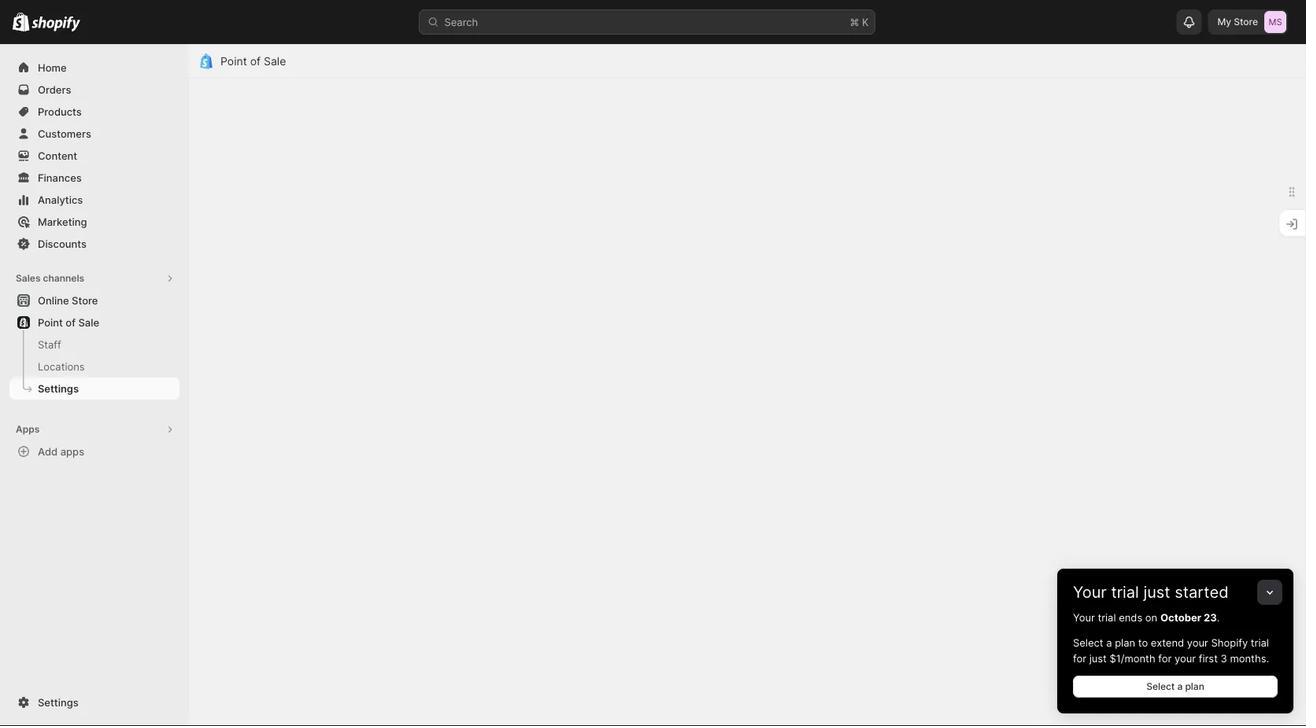 Task type: vqa. For each thing, say whether or not it's contained in the screenshot.
the Mastercard icon
no



Task type: describe. For each thing, give the bounding box(es) containing it.
0 vertical spatial sale
[[264, 55, 286, 68]]

plan for select a plan to extend your shopify trial for just $1/month for your first 3 months.
[[1115, 637, 1135, 649]]

select a plan
[[1146, 681, 1204, 693]]

locations
[[38, 361, 85, 373]]

⌘
[[850, 16, 859, 28]]

ends
[[1119, 612, 1142, 624]]

home link
[[9, 57, 179, 79]]

online store link
[[9, 290, 179, 312]]

apps
[[16, 424, 40, 435]]

your trial just started
[[1073, 583, 1229, 602]]

home
[[38, 61, 67, 74]]

0 horizontal spatial shopify image
[[13, 12, 29, 31]]

select for select a plan to extend your shopify trial for just $1/month for your first 3 months.
[[1073, 637, 1103, 649]]

a for select a plan to extend your shopify trial for just $1/month for your first 3 months.
[[1106, 637, 1112, 649]]

staff
[[38, 339, 61, 351]]

orders
[[38, 83, 71, 96]]

products
[[38, 105, 82, 118]]

of inside point of sale link
[[66, 316, 76, 329]]

channels
[[43, 273, 84, 284]]

0 vertical spatial point of sale link
[[220, 55, 286, 68]]

analytics link
[[9, 189, 179, 211]]

online
[[38, 294, 69, 307]]

1 for from the left
[[1073, 653, 1086, 665]]

search
[[444, 16, 478, 28]]

your for your trial just started
[[1073, 583, 1107, 602]]

my store
[[1217, 16, 1258, 28]]

extend
[[1151, 637, 1184, 649]]

staff link
[[9, 334, 179, 356]]

my store image
[[1264, 11, 1286, 33]]

trial for ends
[[1098, 612, 1116, 624]]

icon for point of sale image
[[198, 54, 214, 69]]

0 vertical spatial of
[[250, 55, 261, 68]]

trial inside select a plan to extend your shopify trial for just $1/month for your first 3 months.
[[1251, 637, 1269, 649]]

discounts
[[38, 238, 87, 250]]

months.
[[1230, 653, 1269, 665]]

apps button
[[9, 419, 179, 441]]

plan for select a plan
[[1185, 681, 1204, 693]]

1 vertical spatial your
[[1175, 653, 1196, 665]]

1 settings from the top
[[38, 383, 79, 395]]

online store button
[[0, 290, 189, 312]]

point inside point of sale link
[[38, 316, 63, 329]]

0 vertical spatial your
[[1187, 637, 1208, 649]]

0 horizontal spatial point of sale link
[[9, 312, 179, 334]]

select for select a plan
[[1146, 681, 1175, 693]]

select a plan to extend your shopify trial for just $1/month for your first 3 months.
[[1073, 637, 1269, 665]]

customers
[[38, 128, 91, 140]]

$1/month
[[1110, 653, 1155, 665]]

select a plan link
[[1073, 676, 1278, 698]]

1 settings link from the top
[[9, 378, 179, 400]]

my
[[1217, 16, 1231, 28]]

first
[[1199, 653, 1218, 665]]

your trial ends on october 23 .
[[1073, 612, 1220, 624]]

started
[[1175, 583, 1229, 602]]

orders link
[[9, 79, 179, 101]]

0 horizontal spatial point of sale
[[38, 316, 99, 329]]

locations link
[[9, 356, 179, 378]]



Task type: locate. For each thing, give the bounding box(es) containing it.
select down select a plan to extend your shopify trial for just $1/month for your first 3 months.
[[1146, 681, 1175, 693]]

finances
[[38, 172, 82, 184]]

1 vertical spatial point of sale
[[38, 316, 99, 329]]

trial up months.
[[1251, 637, 1269, 649]]

store inside button
[[72, 294, 98, 307]]

1 horizontal spatial of
[[250, 55, 261, 68]]

discounts link
[[9, 233, 179, 255]]

sale down online store button
[[78, 316, 99, 329]]

1 vertical spatial settings
[[38, 697, 78, 709]]

just inside dropdown button
[[1143, 583, 1170, 602]]

store right my
[[1234, 16, 1258, 28]]

0 vertical spatial plan
[[1115, 637, 1135, 649]]

trial for just
[[1111, 583, 1139, 602]]

point of sale right icon for point of sale
[[220, 55, 286, 68]]

k
[[862, 16, 869, 28]]

1 vertical spatial sale
[[78, 316, 99, 329]]

plan
[[1115, 637, 1135, 649], [1185, 681, 1204, 693]]

1 vertical spatial of
[[66, 316, 76, 329]]

1 horizontal spatial store
[[1234, 16, 1258, 28]]

point of sale link right icon for point of sale
[[220, 55, 286, 68]]

select left to
[[1073, 637, 1103, 649]]

0 horizontal spatial store
[[72, 294, 98, 307]]

select
[[1073, 637, 1103, 649], [1146, 681, 1175, 693]]

of right icon for point of sale
[[250, 55, 261, 68]]

trial left 'ends'
[[1098, 612, 1116, 624]]

a inside select a plan to extend your shopify trial for just $1/month for your first 3 months.
[[1106, 637, 1112, 649]]

add apps button
[[9, 441, 179, 463]]

2 for from the left
[[1158, 653, 1172, 665]]

plan down first
[[1185, 681, 1204, 693]]

trial
[[1111, 583, 1139, 602], [1098, 612, 1116, 624], [1251, 637, 1269, 649]]

your trial just started button
[[1057, 569, 1293, 602]]

2 settings from the top
[[38, 697, 78, 709]]

1 your from the top
[[1073, 583, 1107, 602]]

october
[[1160, 612, 1201, 624]]

settings link
[[9, 378, 179, 400], [9, 692, 179, 714]]

1 horizontal spatial point of sale link
[[220, 55, 286, 68]]

sales channels button
[[9, 268, 179, 290]]

marketing
[[38, 216, 87, 228]]

a for select a plan
[[1177, 681, 1183, 693]]

point of sale down 'online store'
[[38, 316, 99, 329]]

0 vertical spatial trial
[[1111, 583, 1139, 602]]

to
[[1138, 637, 1148, 649]]

a
[[1106, 637, 1112, 649], [1177, 681, 1183, 693]]

online store
[[38, 294, 98, 307]]

just
[[1143, 583, 1170, 602], [1089, 653, 1107, 665]]

your left 'ends'
[[1073, 612, 1095, 624]]

products link
[[9, 101, 179, 123]]

of down 'online store'
[[66, 316, 76, 329]]

analytics
[[38, 194, 83, 206]]

0 horizontal spatial just
[[1089, 653, 1107, 665]]

1 horizontal spatial for
[[1158, 653, 1172, 665]]

1 vertical spatial plan
[[1185, 681, 1204, 693]]

plan up $1/month
[[1115, 637, 1135, 649]]

0 vertical spatial just
[[1143, 583, 1170, 602]]

0 vertical spatial your
[[1073, 583, 1107, 602]]

1 vertical spatial trial
[[1098, 612, 1116, 624]]

for left $1/month
[[1073, 653, 1086, 665]]

1 vertical spatial a
[[1177, 681, 1183, 693]]

0 horizontal spatial of
[[66, 316, 76, 329]]

0 vertical spatial select
[[1073, 637, 1103, 649]]

point right icon for point of sale
[[220, 55, 247, 68]]

point of sale link down 'online store'
[[9, 312, 179, 334]]

1 vertical spatial point of sale link
[[9, 312, 179, 334]]

0 vertical spatial settings
[[38, 383, 79, 395]]

2 vertical spatial trial
[[1251, 637, 1269, 649]]

1 horizontal spatial just
[[1143, 583, 1170, 602]]

add apps
[[38, 446, 84, 458]]

2 settings link from the top
[[9, 692, 179, 714]]

1 vertical spatial store
[[72, 294, 98, 307]]

⌘ k
[[850, 16, 869, 28]]

1 horizontal spatial select
[[1146, 681, 1175, 693]]

plan inside select a plan to extend your shopify trial for just $1/month for your first 3 months.
[[1115, 637, 1135, 649]]

0 vertical spatial point of sale
[[220, 55, 286, 68]]

0 vertical spatial a
[[1106, 637, 1112, 649]]

a down select a plan to extend your shopify trial for just $1/month for your first 3 months.
[[1177, 681, 1183, 693]]

1 horizontal spatial point
[[220, 55, 247, 68]]

your up first
[[1187, 637, 1208, 649]]

1 vertical spatial your
[[1073, 612, 1095, 624]]

your
[[1187, 637, 1208, 649], [1175, 653, 1196, 665]]

0 vertical spatial point
[[220, 55, 247, 68]]

1 vertical spatial just
[[1089, 653, 1107, 665]]

1 vertical spatial select
[[1146, 681, 1175, 693]]

of
[[250, 55, 261, 68], [66, 316, 76, 329]]

your
[[1073, 583, 1107, 602], [1073, 612, 1095, 624]]

your left first
[[1175, 653, 1196, 665]]

store for my store
[[1234, 16, 1258, 28]]

add
[[38, 446, 58, 458]]

point of sale link
[[220, 55, 286, 68], [9, 312, 179, 334]]

for down extend
[[1158, 653, 1172, 665]]

0 horizontal spatial sale
[[78, 316, 99, 329]]

2 your from the top
[[1073, 612, 1095, 624]]

a up $1/month
[[1106, 637, 1112, 649]]

trial up 'ends'
[[1111, 583, 1139, 602]]

content
[[38, 150, 77, 162]]

on
[[1145, 612, 1157, 624]]

for
[[1073, 653, 1086, 665], [1158, 653, 1172, 665]]

settings
[[38, 383, 79, 395], [38, 697, 78, 709]]

point of sale
[[220, 55, 286, 68], [38, 316, 99, 329]]

store for online store
[[72, 294, 98, 307]]

1 vertical spatial settings link
[[9, 692, 179, 714]]

sale
[[264, 55, 286, 68], [78, 316, 99, 329]]

0 horizontal spatial select
[[1073, 637, 1103, 649]]

1 horizontal spatial sale
[[264, 55, 286, 68]]

your for your trial ends on october 23 .
[[1073, 612, 1095, 624]]

apps
[[60, 446, 84, 458]]

sales channels
[[16, 273, 84, 284]]

point
[[220, 55, 247, 68], [38, 316, 63, 329]]

sale right icon for point of sale
[[264, 55, 286, 68]]

your inside dropdown button
[[1073, 583, 1107, 602]]

0 vertical spatial settings link
[[9, 378, 179, 400]]

3
[[1221, 653, 1227, 665]]

just up on
[[1143, 583, 1170, 602]]

content link
[[9, 145, 179, 167]]

0 horizontal spatial point
[[38, 316, 63, 329]]

marketing link
[[9, 211, 179, 233]]

shopify image
[[13, 12, 29, 31], [32, 16, 80, 32]]

just inside select a plan to extend your shopify trial for just $1/month for your first 3 months.
[[1089, 653, 1107, 665]]

finances link
[[9, 167, 179, 189]]

23
[[1204, 612, 1217, 624]]

shopify
[[1211, 637, 1248, 649]]

select inside select a plan to extend your shopify trial for just $1/month for your first 3 months.
[[1073, 637, 1103, 649]]

customers link
[[9, 123, 179, 145]]

store
[[1234, 16, 1258, 28], [72, 294, 98, 307]]

point up staff
[[38, 316, 63, 329]]

1 vertical spatial point
[[38, 316, 63, 329]]

.
[[1217, 612, 1220, 624]]

0 horizontal spatial for
[[1073, 653, 1086, 665]]

0 horizontal spatial plan
[[1115, 637, 1135, 649]]

your trial just started element
[[1057, 610, 1293, 714]]

your up your trial ends on october 23 .
[[1073, 583, 1107, 602]]

1 horizontal spatial point of sale
[[220, 55, 286, 68]]

1 horizontal spatial shopify image
[[32, 16, 80, 32]]

trial inside dropdown button
[[1111, 583, 1139, 602]]

0 horizontal spatial a
[[1106, 637, 1112, 649]]

0 vertical spatial store
[[1234, 16, 1258, 28]]

sales
[[16, 273, 41, 284]]

store down sales channels button
[[72, 294, 98, 307]]

1 horizontal spatial plan
[[1185, 681, 1204, 693]]

1 horizontal spatial a
[[1177, 681, 1183, 693]]

just left $1/month
[[1089, 653, 1107, 665]]



